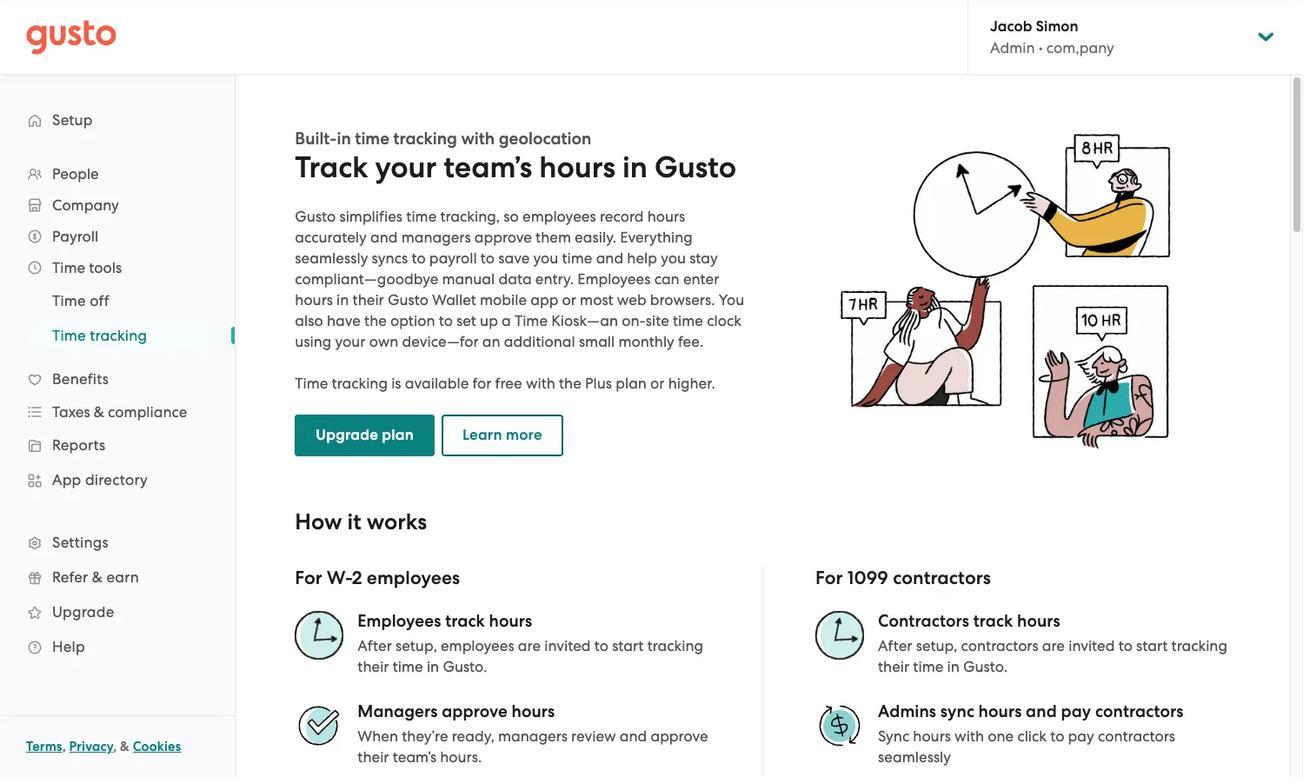 Task type: vqa. For each thing, say whether or not it's contained in the screenshot.
the bottom Total
no



Task type: locate. For each thing, give the bounding box(es) containing it.
company
[[52, 197, 119, 214]]

setup, for contractors
[[916, 638, 958, 655]]

time up additional
[[515, 312, 548, 330]]

upgrade inside list
[[52, 604, 114, 621]]

your up simplifies
[[375, 150, 437, 185]]

after down for w-2 employees
[[358, 638, 392, 655]]

hours.
[[440, 749, 482, 766]]

track for contractors
[[974, 611, 1014, 631]]

tracking inside list
[[90, 327, 147, 344]]

1 vertical spatial with
[[526, 375, 556, 392]]

in
[[337, 129, 351, 149], [623, 150, 648, 185], [337, 291, 349, 309], [427, 658, 439, 676], [948, 658, 960, 676]]

for left w-
[[295, 567, 323, 590]]

gusto up everything
[[655, 150, 737, 185]]

admin
[[991, 39, 1035, 57]]

track inside contractors track hours after setup, contractors are invited to start tracking their time in gusto.
[[974, 611, 1014, 631]]

1 vertical spatial seamlessly
[[878, 749, 952, 766]]

1 horizontal spatial plan
[[616, 375, 647, 392]]

tracking
[[394, 129, 457, 149], [90, 327, 147, 344], [332, 375, 388, 392], [648, 638, 704, 655], [1172, 638, 1228, 655]]

app
[[52, 471, 81, 489]]

2 horizontal spatial gusto
[[655, 150, 737, 185]]

learn more
[[463, 426, 542, 444]]

employees for time
[[523, 208, 596, 225]]

managers up the payroll
[[401, 229, 471, 246]]

1 horizontal spatial ,
[[113, 739, 117, 755]]

1 horizontal spatial upgrade
[[316, 426, 378, 444]]

terms link
[[26, 739, 62, 755]]

1 vertical spatial your
[[335, 333, 366, 351]]

managers inside managers approve hours when they're ready, managers review and approve their team's hours.
[[498, 728, 568, 745]]

0 vertical spatial managers
[[401, 229, 471, 246]]

approve down so at the left top of page
[[475, 229, 532, 246]]

0 horizontal spatial plan
[[382, 426, 414, 444]]

2 horizontal spatial with
[[955, 728, 985, 745]]

app directory link
[[17, 464, 217, 496]]

list
[[0, 158, 235, 664], [0, 284, 235, 353]]

managers
[[358, 702, 438, 722]]

1 gusto. from the left
[[443, 658, 487, 676]]

gusto simplifies time tracking, so employees record hours accurately and managers approve them easily. everything seamlessly syncs to payroll to save you time and help you stay compliant—goodbye manual data entry. employees can enter hours in their gusto wallet mobile app or most web browsers. you also have the option to set up a time kiosk—an on-site time clock using your own device—for an additional small monthly fee.
[[295, 208, 745, 351]]

0 horizontal spatial you
[[534, 250, 559, 267]]

upgrade
[[316, 426, 378, 444], [52, 604, 114, 621]]

gusto. up ready,
[[443, 658, 487, 676]]

device—for
[[402, 333, 479, 351]]

gusto inside built-in time tracking with geolocation track your team's hours in gusto
[[655, 150, 737, 185]]

, left cookies button
[[113, 739, 117, 755]]

pay right click
[[1069, 728, 1095, 745]]

0 horizontal spatial your
[[335, 333, 366, 351]]

managers inside gusto simplifies time tracking, so employees record hours accurately and managers approve them easily. everything seamlessly syncs to payroll to save you time and help you stay compliant—goodbye manual data entry. employees can enter hours in their gusto wallet mobile app or most web browsers. you also have the option to set up a time kiosk—an on-site time clock using your own device—for an additional small monthly fee.
[[401, 229, 471, 246]]

in inside gusto simplifies time tracking, so employees record hours accurately and managers approve them easily. everything seamlessly syncs to payroll to save you time and help you stay compliant—goodbye manual data entry. employees can enter hours in their gusto wallet mobile app or most web browsers. you also have the option to set up a time kiosk—an on-site time clock using your own device—for an additional small monthly fee.
[[337, 291, 349, 309]]

setup
[[52, 111, 93, 129]]

1 start from the left
[[612, 638, 644, 655]]

with right free
[[526, 375, 556, 392]]

time up track
[[355, 129, 390, 149]]

and inside admins sync hours and pay contractors sync hours with one click to pay contractors seamlessly
[[1026, 702, 1057, 722]]

privacy
[[69, 739, 113, 755]]

1 horizontal spatial invited
[[1069, 638, 1115, 655]]

in up managers
[[427, 658, 439, 676]]

directory
[[85, 471, 148, 489]]

approve up ready,
[[442, 702, 508, 722]]

1 for from the left
[[295, 567, 323, 590]]

team's inside managers approve hours when they're ready, managers review and approve their team's hours.
[[393, 749, 437, 766]]

seamlessly down the accurately
[[295, 250, 368, 267]]

0 horizontal spatial seamlessly
[[295, 250, 368, 267]]

invited inside contractors track hours after setup, contractors are invited to start tracking their time in gusto.
[[1069, 638, 1115, 655]]

time down payroll
[[52, 259, 85, 277]]

1 vertical spatial team's
[[393, 749, 437, 766]]

1 vertical spatial managers
[[498, 728, 568, 745]]

is
[[392, 375, 401, 392]]

with down "sync"
[[955, 728, 985, 745]]

0 vertical spatial upgrade
[[316, 426, 378, 444]]

their up the 'admins'
[[878, 658, 910, 676]]

time down using
[[295, 375, 328, 392]]

0 horizontal spatial team's
[[393, 749, 437, 766]]

2 vertical spatial with
[[955, 728, 985, 745]]

0 vertical spatial employees
[[523, 208, 596, 225]]

1 horizontal spatial gusto.
[[964, 658, 1008, 676]]

0 horizontal spatial the
[[364, 312, 387, 330]]

their down compliant—goodbye
[[353, 291, 384, 309]]

2 after from the left
[[878, 638, 913, 655]]

0 horizontal spatial after
[[358, 638, 392, 655]]

1 horizontal spatial for
[[816, 567, 843, 590]]

wallet
[[432, 291, 476, 309]]

after for employees track hours
[[358, 638, 392, 655]]

to
[[412, 250, 426, 267], [481, 250, 495, 267], [439, 312, 453, 330], [595, 638, 609, 655], [1119, 638, 1133, 655], [1051, 728, 1065, 745]]

1 are from the left
[[518, 638, 541, 655]]

1 horizontal spatial seamlessly
[[878, 749, 952, 766]]

setup, inside employees track hours after setup, employees are invited to start tracking their time in gusto.
[[396, 638, 437, 655]]

1 vertical spatial employees
[[367, 567, 460, 590]]

simplifies
[[340, 208, 403, 225]]

sync
[[878, 728, 910, 745]]

time up managers
[[393, 658, 423, 676]]

a
[[502, 312, 511, 330]]

pay down contractors track hours after setup, contractors are invited to start tracking their time in gusto.
[[1061, 702, 1092, 722]]

are inside employees track hours after setup, employees are invited to start tracking their time in gusto.
[[518, 638, 541, 655]]

start inside employees track hours after setup, employees are invited to start tracking their time in gusto.
[[612, 638, 644, 655]]

after
[[358, 638, 392, 655], [878, 638, 913, 655]]

0 vertical spatial plan
[[616, 375, 647, 392]]

&
[[94, 404, 104, 421], [92, 569, 103, 586], [120, 739, 130, 755]]

1 track from the left
[[445, 611, 485, 631]]

1 invited from the left
[[545, 638, 591, 655]]

0 vertical spatial the
[[364, 312, 387, 330]]

0 horizontal spatial employees
[[358, 611, 441, 631]]

data
[[499, 270, 532, 288]]

1 horizontal spatial after
[[878, 638, 913, 655]]

1 list from the top
[[0, 158, 235, 664]]

gusto. inside contractors track hours after setup, contractors are invited to start tracking their time in gusto.
[[964, 658, 1008, 676]]

in inside contractors track hours after setup, contractors are invited to start tracking their time in gusto.
[[948, 658, 960, 676]]

help link
[[17, 631, 217, 663]]

time inside time tools dropdown button
[[52, 259, 85, 277]]

0 horizontal spatial gusto.
[[443, 658, 487, 676]]

1 horizontal spatial are
[[1043, 638, 1065, 655]]

time for time tools
[[52, 259, 85, 277]]

1 vertical spatial plan
[[382, 426, 414, 444]]

your
[[375, 150, 437, 185], [335, 333, 366, 351]]

monthly
[[619, 333, 675, 351]]

1 vertical spatial employees
[[358, 611, 441, 631]]

1 vertical spatial approve
[[442, 702, 508, 722]]

2 vertical spatial employees
[[441, 638, 515, 655]]

employees down for w-2 employees
[[358, 611, 441, 631]]

up
[[480, 312, 498, 330]]

compliance
[[108, 404, 187, 421]]

0 vertical spatial with
[[461, 129, 495, 149]]

time down time off
[[52, 327, 86, 344]]

approve right review
[[651, 728, 708, 745]]

so
[[504, 208, 519, 225]]

team's down they're
[[393, 749, 437, 766]]

gusto. for employees
[[443, 658, 487, 676]]

after down "contractors"
[[878, 638, 913, 655]]

setup, up managers
[[396, 638, 437, 655]]

gusto up the accurately
[[295, 208, 336, 225]]

in up "sync"
[[948, 658, 960, 676]]

you up can
[[661, 250, 686, 267]]

track
[[445, 611, 485, 631], [974, 611, 1014, 631]]

home image
[[26, 20, 117, 54]]

also
[[295, 312, 323, 330]]

2 list from the top
[[0, 284, 235, 353]]

0 vertical spatial employees
[[578, 270, 651, 288]]

0 horizontal spatial invited
[[545, 638, 591, 655]]

they're
[[402, 728, 448, 745]]

with inside built-in time tracking with geolocation track your team's hours in gusto
[[461, 129, 495, 149]]

0 horizontal spatial or
[[562, 291, 577, 309]]

1 horizontal spatial with
[[526, 375, 556, 392]]

time off link
[[31, 285, 217, 317]]

with left the geolocation on the left of page
[[461, 129, 495, 149]]

record
[[600, 208, 644, 225]]

for w-2 employees
[[295, 567, 460, 590]]

available
[[405, 375, 469, 392]]

1 vertical spatial or
[[651, 375, 665, 392]]

1 horizontal spatial the
[[559, 375, 582, 392]]

1 horizontal spatial employees
[[578, 270, 651, 288]]

2
[[352, 567, 362, 590]]

their inside contractors track hours after setup, contractors are invited to start tracking their time in gusto.
[[878, 658, 910, 676]]

save
[[499, 250, 530, 267]]

you down them on the left top of page
[[534, 250, 559, 267]]

1 , from the left
[[62, 739, 66, 755]]

track
[[295, 150, 368, 185]]

setup, inside contractors track hours after setup, contractors are invited to start tracking their time in gusto.
[[916, 638, 958, 655]]

refer
[[52, 569, 88, 586]]

1 horizontal spatial gusto
[[388, 291, 429, 309]]

plan
[[616, 375, 647, 392], [382, 426, 414, 444]]

& left cookies button
[[120, 739, 130, 755]]

1 horizontal spatial managers
[[498, 728, 568, 745]]

upgrade for upgrade plan
[[316, 426, 378, 444]]

1 after from the left
[[358, 638, 392, 655]]

enter
[[684, 270, 720, 288]]

2 track from the left
[[974, 611, 1014, 631]]

1 horizontal spatial start
[[1137, 638, 1168, 655]]

after inside employees track hours after setup, employees are invited to start tracking their time in gusto.
[[358, 638, 392, 655]]

pay
[[1061, 702, 1092, 722], [1069, 728, 1095, 745]]

1 horizontal spatial track
[[974, 611, 1014, 631]]

payroll button
[[17, 221, 217, 252]]

time inside employees track hours after setup, employees are invited to start tracking their time in gusto.
[[393, 658, 423, 676]]

employees inside employees track hours after setup, employees are invited to start tracking their time in gusto.
[[358, 611, 441, 631]]

or left the higher.
[[651, 375, 665, 392]]

own
[[369, 333, 399, 351]]

and right review
[[620, 728, 647, 745]]

time off
[[52, 292, 109, 310]]

accurately
[[295, 229, 367, 246]]

time left tracking,
[[406, 208, 437, 225]]

in up have
[[337, 291, 349, 309]]

1 horizontal spatial team's
[[444, 150, 532, 185]]

gusto
[[655, 150, 737, 185], [295, 208, 336, 225], [388, 291, 429, 309]]

seamlessly inside admins sync hours and pay contractors sync hours with one click to pay contractors seamlessly
[[878, 749, 952, 766]]

plus
[[585, 375, 612, 392]]

0 horizontal spatial upgrade
[[52, 604, 114, 621]]

managers right ready,
[[498, 728, 568, 745]]

0 horizontal spatial gusto
[[295, 208, 336, 225]]

plan down is
[[382, 426, 414, 444]]

have
[[327, 312, 361, 330]]

the up own at the left top of the page
[[364, 312, 387, 330]]

setup,
[[396, 638, 437, 655], [916, 638, 958, 655]]

start inside contractors track hours after setup, contractors are invited to start tracking their time in gusto.
[[1137, 638, 1168, 655]]

time down "contractors"
[[914, 658, 944, 676]]

taxes & compliance button
[[17, 397, 217, 428]]

1 horizontal spatial you
[[661, 250, 686, 267]]

1 vertical spatial upgrade
[[52, 604, 114, 621]]

their
[[353, 291, 384, 309], [358, 658, 389, 676], [878, 658, 910, 676], [358, 749, 389, 766]]

2 gusto. from the left
[[964, 658, 1008, 676]]

0 horizontal spatial with
[[461, 129, 495, 149]]

free
[[495, 375, 522, 392]]

your inside built-in time tracking with geolocation track your team's hours in gusto
[[375, 150, 437, 185]]

and up click
[[1026, 702, 1057, 722]]

their inside employees track hours after setup, employees are invited to start tracking their time in gusto.
[[358, 658, 389, 676]]

their up managers
[[358, 658, 389, 676]]

upgrade plan link
[[295, 415, 435, 457]]

the
[[364, 312, 387, 330], [559, 375, 582, 392]]

2 vertical spatial gusto
[[388, 291, 429, 309]]

0 horizontal spatial managers
[[401, 229, 471, 246]]

review
[[572, 728, 616, 745]]

higher.
[[669, 375, 716, 392]]

or
[[562, 291, 577, 309], [651, 375, 665, 392]]

1 horizontal spatial setup,
[[916, 638, 958, 655]]

seamlessly down the "sync" on the right of the page
[[878, 749, 952, 766]]

tracking inside employees track hours after setup, employees are invited to start tracking their time in gusto.
[[648, 638, 704, 655]]

set
[[457, 312, 477, 330]]

0 vertical spatial gusto
[[655, 150, 737, 185]]

1 setup, from the left
[[396, 638, 437, 655]]

0 vertical spatial seamlessly
[[295, 250, 368, 267]]

1 vertical spatial pay
[[1069, 728, 1095, 745]]

gusto. inside employees track hours after setup, employees are invited to start tracking their time in gusto.
[[443, 658, 487, 676]]

people
[[52, 165, 99, 183]]

1 horizontal spatial or
[[651, 375, 665, 392]]

their inside gusto simplifies time tracking, so employees record hours accurately and managers approve them easily. everything seamlessly syncs to payroll to save you time and help you stay compliant—goodbye manual data entry. employees can enter hours in their gusto wallet mobile app or most web browsers. you also have the option to set up a time kiosk—an on-site time clock using your own device—for an additional small monthly fee.
[[353, 291, 384, 309]]

2 are from the left
[[1043, 638, 1065, 655]]

0 vertical spatial your
[[375, 150, 437, 185]]

, left privacy link
[[62, 739, 66, 755]]

and inside managers approve hours when they're ready, managers review and approve their team's hours.
[[620, 728, 647, 745]]

team's up tracking,
[[444, 150, 532, 185]]

time left off
[[52, 292, 86, 310]]

tracking,
[[440, 208, 500, 225]]

help
[[627, 250, 658, 267]]

employees inside employees track hours after setup, employees are invited to start tracking their time in gusto.
[[441, 638, 515, 655]]

setup, down "contractors"
[[916, 638, 958, 655]]

plan right 'plus'
[[616, 375, 647, 392]]

are inside contractors track hours after setup, contractors are invited to start tracking their time in gusto.
[[1043, 638, 1065, 655]]

compliant—goodbye
[[295, 270, 439, 288]]

their down when
[[358, 749, 389, 766]]

& left earn
[[92, 569, 103, 586]]

0 horizontal spatial track
[[445, 611, 485, 631]]

managers
[[401, 229, 471, 246], [498, 728, 568, 745]]

& inside the refer & earn link
[[92, 569, 103, 586]]

stay
[[690, 250, 718, 267]]

time for time tracking
[[52, 327, 86, 344]]

0 horizontal spatial are
[[518, 638, 541, 655]]

0 vertical spatial &
[[94, 404, 104, 421]]

for left 1099
[[816, 567, 843, 590]]

after for contractors track hours
[[878, 638, 913, 655]]

track inside employees track hours after setup, employees are invited to start tracking their time in gusto.
[[445, 611, 485, 631]]

0 horizontal spatial setup,
[[396, 638, 437, 655]]

app
[[531, 291, 559, 309]]

are
[[518, 638, 541, 655], [1043, 638, 1065, 655]]

employees inside gusto simplifies time tracking, so employees record hours accurately and managers approve them easily. everything seamlessly syncs to payroll to save you time and help you stay compliant—goodbye manual data entry. employees can enter hours in their gusto wallet mobile app or most web browsers. you also have the option to set up a time kiosk—an on-site time clock using your own device—for an additional small monthly fee.
[[523, 208, 596, 225]]

list containing people
[[0, 158, 235, 664]]

0 horizontal spatial ,
[[62, 739, 66, 755]]

after inside contractors track hours after setup, contractors are invited to start tracking their time in gusto.
[[878, 638, 913, 655]]

it
[[348, 509, 361, 536]]

1 horizontal spatial your
[[375, 150, 437, 185]]

your down have
[[335, 333, 366, 351]]

time inside time off link
[[52, 292, 86, 310]]

invited inside employees track hours after setup, employees are invited to start tracking their time in gusto.
[[545, 638, 591, 655]]

2 start from the left
[[1137, 638, 1168, 655]]

& right taxes
[[94, 404, 104, 421]]

employees
[[523, 208, 596, 225], [367, 567, 460, 590], [441, 638, 515, 655]]

time tracking link
[[31, 320, 217, 351]]

0 vertical spatial team's
[[444, 150, 532, 185]]

the left 'plus'
[[559, 375, 582, 392]]

or right app in the left top of the page
[[562, 291, 577, 309]]

& inside taxes & compliance dropdown button
[[94, 404, 104, 421]]

gusto up option
[[388, 291, 429, 309]]

2 invited from the left
[[1069, 638, 1115, 655]]

time inside time tracking link
[[52, 327, 86, 344]]

0 horizontal spatial start
[[612, 638, 644, 655]]

0 vertical spatial or
[[562, 291, 577, 309]]

,
[[62, 739, 66, 755], [113, 739, 117, 755]]

benefits
[[52, 371, 109, 388]]

1 vertical spatial &
[[92, 569, 103, 586]]

2 setup, from the left
[[916, 638, 958, 655]]

gusto. up "sync"
[[964, 658, 1008, 676]]

2 for from the left
[[816, 567, 843, 590]]

employees up most
[[578, 270, 651, 288]]

0 horizontal spatial for
[[295, 567, 323, 590]]

time
[[52, 259, 85, 277], [52, 292, 86, 310], [515, 312, 548, 330], [52, 327, 86, 344], [295, 375, 328, 392]]

0 vertical spatial approve
[[475, 229, 532, 246]]

with inside admins sync hours and pay contractors sync hours with one click to pay contractors seamlessly
[[955, 728, 985, 745]]

you
[[534, 250, 559, 267], [661, 250, 686, 267]]

cookies button
[[133, 737, 181, 758]]



Task type: describe. For each thing, give the bounding box(es) containing it.
people button
[[17, 158, 217, 190]]

time tools button
[[17, 252, 217, 284]]

contractors inside contractors track hours after setup, contractors are invited to start tracking their time in gusto.
[[962, 638, 1039, 655]]

settings
[[52, 534, 109, 551]]

time tracking is available for free with the plus plan or higher.
[[295, 375, 716, 392]]

works
[[367, 509, 427, 536]]

2 vertical spatial approve
[[651, 728, 708, 745]]

company button
[[17, 190, 217, 221]]

time up fee.
[[673, 312, 704, 330]]

for for for w-2 employees
[[295, 567, 323, 590]]

admins sync hours and pay contractors sync hours with one click to pay contractors seamlessly
[[878, 702, 1184, 766]]

& for compliance
[[94, 404, 104, 421]]

setup, for employees
[[396, 638, 437, 655]]

managers approve hours when they're ready, managers review and approve their team's hours.
[[358, 702, 708, 766]]

refer & earn link
[[17, 562, 217, 593]]

to inside admins sync hours and pay contractors sync hours with one click to pay contractors seamlessly
[[1051, 728, 1065, 745]]

1099
[[848, 567, 889, 590]]

reports
[[52, 437, 106, 454]]

their inside managers approve hours when they're ready, managers review and approve their team's hours.
[[358, 749, 389, 766]]

hours inside managers approve hours when they're ready, managers review and approve their team's hours.
[[512, 702, 555, 722]]

how
[[295, 509, 342, 536]]

an
[[483, 333, 501, 351]]

to inside employees track hours after setup, employees are invited to start tracking their time in gusto.
[[595, 638, 609, 655]]

1 vertical spatial gusto
[[295, 208, 336, 225]]

learn more link
[[442, 415, 563, 457]]

ready,
[[452, 728, 495, 745]]

your inside gusto simplifies time tracking, so employees record hours accurately and managers approve them easily. everything seamlessly syncs to payroll to save you time and help you stay compliant—goodbye manual data entry. employees can enter hours in their gusto wallet mobile app or most web browsers. you also have the option to set up a time kiosk—an on-site time clock using your own device—for an additional small monthly fee.
[[335, 333, 366, 351]]

invited for employees track hours
[[545, 638, 591, 655]]

jacob simon admin • com,pany
[[991, 17, 1115, 57]]

time for time off
[[52, 292, 86, 310]]

kiosk—an
[[552, 312, 618, 330]]

contractors
[[878, 611, 970, 631]]

for for for 1099 contractors
[[816, 567, 843, 590]]

employees track hours after setup, employees are invited to start tracking their time in gusto.
[[358, 611, 704, 676]]

1 you from the left
[[534, 250, 559, 267]]

and up syncs
[[370, 229, 398, 246]]

com,pany
[[1047, 39, 1115, 57]]

the inside gusto simplifies time tracking, so employees record hours accurately and managers approve them easily. everything seamlessly syncs to payroll to save you time and help you stay compliant—goodbye manual data entry. employees can enter hours in their gusto wallet mobile app or most web browsers. you also have the option to set up a time kiosk—an on-site time clock using your own device—for an additional small monthly fee.
[[364, 312, 387, 330]]

employees inside gusto simplifies time tracking, so employees record hours accurately and managers approve them easily. everything seamlessly syncs to payroll to save you time and help you stay compliant—goodbye manual data entry. employees can enter hours in their gusto wallet mobile app or most web browsers. you also have the option to set up a time kiosk—an on-site time clock using your own device—for an additional small monthly fee.
[[578, 270, 651, 288]]

sync
[[941, 702, 975, 722]]

payroll
[[430, 250, 477, 267]]

upgrade for upgrade
[[52, 604, 114, 621]]

taxes
[[52, 404, 90, 421]]

in up record
[[623, 150, 648, 185]]

w-
[[327, 567, 352, 590]]

tracking inside contractors track hours after setup, contractors are invited to start tracking their time in gusto.
[[1172, 638, 1228, 655]]

you
[[719, 291, 745, 309]]

additional
[[504, 333, 576, 351]]

entry.
[[536, 270, 574, 288]]

start for contractors track hours
[[1137, 638, 1168, 655]]

2 vertical spatial &
[[120, 739, 130, 755]]

when
[[358, 728, 398, 745]]

settings link
[[17, 527, 217, 558]]

site
[[646, 312, 670, 330]]

payroll
[[52, 228, 98, 245]]

time for time tracking is available for free with the plus plan or higher.
[[295, 375, 328, 392]]

time tools
[[52, 259, 122, 277]]

app directory
[[52, 471, 148, 489]]

everything
[[620, 229, 693, 246]]

and down the easily.
[[596, 250, 624, 267]]

upgrade plan
[[316, 426, 414, 444]]

time inside contractors track hours after setup, contractors are invited to start tracking their time in gusto.
[[914, 658, 944, 676]]

cookies
[[133, 739, 181, 755]]

easily.
[[575, 229, 617, 246]]

or inside gusto simplifies time tracking, so employees record hours accurately and managers approve them easily. everything seamlessly syncs to payroll to save you time and help you stay compliant—goodbye manual data entry. employees can enter hours in their gusto wallet mobile app or most web browsers. you also have the option to set up a time kiosk—an on-site time clock using your own device—for an additional small monthly fee.
[[562, 291, 577, 309]]

terms
[[26, 739, 62, 755]]

are for contractors track hours
[[1043, 638, 1065, 655]]

gusto. for contractors
[[964, 658, 1008, 676]]

time inside gusto simplifies time tracking, so employees record hours accurately and managers approve them easily. everything seamlessly syncs to payroll to save you time and help you stay compliant—goodbye manual data entry. employees can enter hours in their gusto wallet mobile app or most web browsers. you also have the option to set up a time kiosk—an on-site time clock using your own device—for an additional small monthly fee.
[[515, 312, 548, 330]]

invited for contractors track hours
[[1069, 638, 1115, 655]]

how it works
[[295, 509, 427, 536]]

off
[[90, 292, 109, 310]]

hours inside built-in time tracking with geolocation track your team's hours in gusto
[[539, 150, 616, 185]]

2 , from the left
[[113, 739, 117, 755]]

benefits link
[[17, 364, 217, 395]]

more
[[506, 426, 542, 444]]

syncs
[[372, 250, 408, 267]]

2 you from the left
[[661, 250, 686, 267]]

admins
[[878, 702, 937, 722]]

are for employees track hours
[[518, 638, 541, 655]]

start for employees track hours
[[612, 638, 644, 655]]

0 vertical spatial pay
[[1061, 702, 1092, 722]]

in inside employees track hours after setup, employees are invited to start tracking their time in gusto.
[[427, 658, 439, 676]]

employees for hours
[[441, 638, 515, 655]]

on-
[[622, 312, 646, 330]]

web
[[617, 291, 647, 309]]

built-
[[295, 129, 337, 149]]

hours inside employees track hours after setup, employees are invited to start tracking their time in gusto.
[[489, 611, 533, 631]]

& for earn
[[92, 569, 103, 586]]

can
[[655, 270, 680, 288]]

track for employees
[[445, 611, 485, 631]]

time inside built-in time tracking with geolocation track your team's hours in gusto
[[355, 129, 390, 149]]

hours inside contractors track hours after setup, contractors are invited to start tracking their time in gusto.
[[1018, 611, 1061, 631]]

simon
[[1036, 17, 1079, 36]]

tools
[[89, 259, 122, 277]]

using
[[295, 333, 332, 351]]

jacob
[[991, 17, 1033, 36]]

mobile
[[480, 291, 527, 309]]

seamlessly inside gusto simplifies time tracking, so employees record hours accurately and managers approve them easily. everything seamlessly syncs to payroll to save you time and help you stay compliant—goodbye manual data entry. employees can enter hours in their gusto wallet mobile app or most web browsers. you also have the option to set up a time kiosk—an on-site time clock using your own device—for an additional small monthly fee.
[[295, 250, 368, 267]]

privacy link
[[69, 739, 113, 755]]

tracking inside built-in time tracking with geolocation track your team's hours in gusto
[[394, 129, 457, 149]]

for
[[473, 375, 492, 392]]

list containing time off
[[0, 284, 235, 353]]

approve inside gusto simplifies time tracking, so employees record hours accurately and managers approve them easily. everything seamlessly syncs to payroll to save you time and help you stay compliant—goodbye manual data entry. employees can enter hours in their gusto wallet mobile app or most web browsers. you also have the option to set up a time kiosk—an on-site time clock using your own device—for an additional small monthly fee.
[[475, 229, 532, 246]]

team's inside built-in time tracking with geolocation track your team's hours in gusto
[[444, 150, 532, 185]]

option
[[391, 312, 435, 330]]

in up track
[[337, 129, 351, 149]]

manual
[[442, 270, 495, 288]]

clock
[[707, 312, 742, 330]]

time down the easily.
[[562, 250, 593, 267]]

upgrade link
[[17, 597, 217, 628]]

to inside contractors track hours after setup, contractors are invited to start tracking their time in gusto.
[[1119, 638, 1133, 655]]

earn
[[106, 569, 139, 586]]

1 vertical spatial the
[[559, 375, 582, 392]]

contractors track hours after setup, contractors are invited to start tracking their time in gusto.
[[878, 611, 1228, 676]]

click
[[1018, 728, 1047, 745]]

gusto navigation element
[[0, 75, 235, 692]]

for 1099 contractors
[[816, 567, 992, 590]]

refer & earn
[[52, 569, 139, 586]]

terms , privacy , & cookies
[[26, 739, 181, 755]]

browsers.
[[650, 291, 715, 309]]



